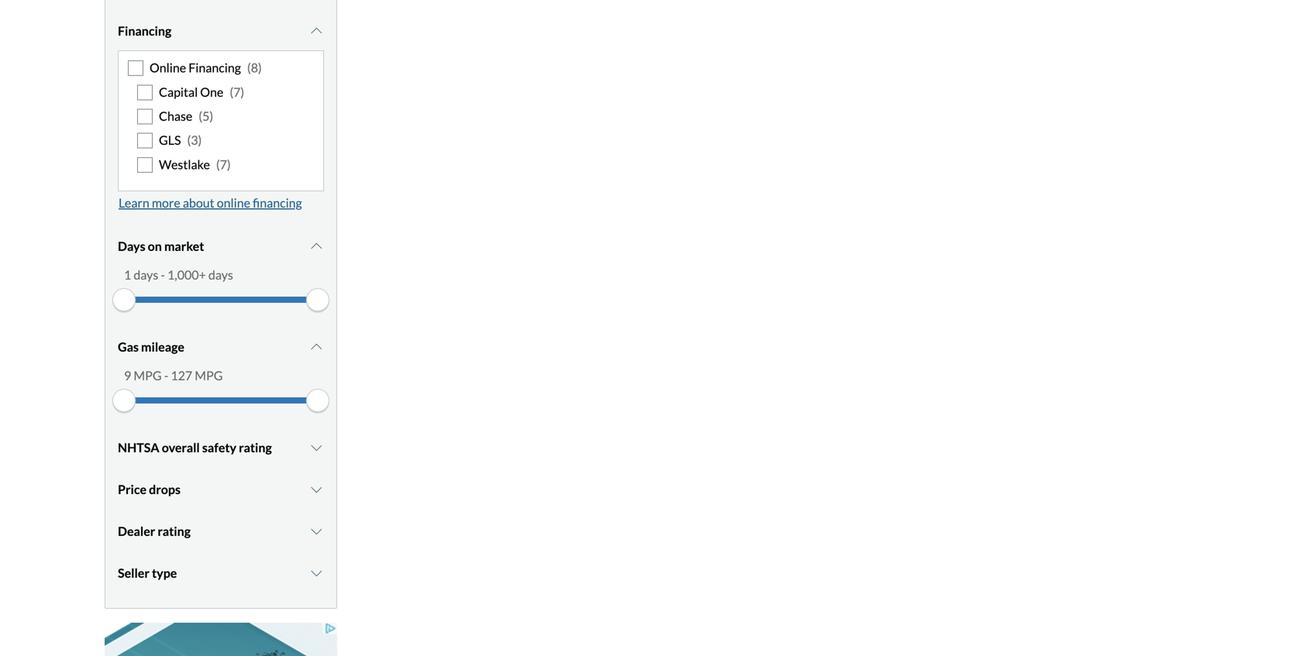 Task type: locate. For each thing, give the bounding box(es) containing it.
0 horizontal spatial mpg
[[134, 368, 162, 384]]

chevron down image inside the financing dropdown button
[[309, 25, 324, 37]]

1 vertical spatial chevron down image
[[309, 484, 324, 496]]

financing up one
[[189, 60, 241, 75]]

rating right "dealer"
[[158, 524, 191, 539]]

1 horizontal spatial mpg
[[195, 368, 223, 384]]

0 vertical spatial rating
[[239, 441, 272, 456]]

1 horizontal spatial rating
[[239, 441, 272, 456]]

price
[[118, 482, 147, 498]]

rating right safety
[[239, 441, 272, 456]]

learn
[[119, 195, 149, 211]]

financing up online
[[118, 23, 172, 38]]

2 chevron down image from the top
[[309, 240, 324, 253]]

chevron down image inside price drops dropdown button
[[309, 484, 324, 496]]

seller type
[[118, 566, 177, 581]]

1 days - 1,000+ days
[[124, 268, 233, 283]]

mileage
[[141, 340, 185, 355]]

online
[[217, 195, 250, 211]]

financing inside dropdown button
[[118, 23, 172, 38]]

9
[[124, 368, 131, 384]]

9 mpg - 127 mpg
[[124, 368, 223, 384]]

mpg right 127
[[195, 368, 223, 384]]

chevron down image for nhtsa overall safety rating
[[309, 442, 324, 454]]

(7) right one
[[230, 84, 244, 99]]

0 horizontal spatial financing
[[118, 23, 172, 38]]

1 chevron down image from the top
[[309, 442, 324, 454]]

2 days from the left
[[209, 268, 233, 283]]

1 horizontal spatial days
[[209, 268, 233, 283]]

dealer rating
[[118, 524, 191, 539]]

gas mileage button
[[118, 328, 324, 367]]

1 vertical spatial rating
[[158, 524, 191, 539]]

- left 1,000+
[[161, 268, 165, 283]]

chevron down image
[[309, 25, 324, 37], [309, 240, 324, 253], [309, 341, 324, 354], [309, 526, 324, 538]]

days on market button
[[118, 227, 324, 266]]

mpg right 9
[[134, 368, 162, 384]]

1 vertical spatial -
[[164, 368, 168, 384]]

dealer
[[118, 524, 155, 539]]

chevron down image for price drops
[[309, 484, 324, 496]]

(7) right westlake
[[216, 157, 231, 172]]

(7)
[[230, 84, 244, 99], [216, 157, 231, 172]]

0 vertical spatial -
[[161, 268, 165, 283]]

1 chevron down image from the top
[[309, 25, 324, 37]]

financing
[[253, 195, 302, 211]]

chevron down image inside days on market dropdown button
[[309, 240, 324, 253]]

price drops
[[118, 482, 181, 498]]

1 vertical spatial financing
[[189, 60, 241, 75]]

rating
[[239, 441, 272, 456], [158, 524, 191, 539]]

gas
[[118, 340, 139, 355]]

- for days
[[161, 268, 165, 283]]

chevron down image inside gas mileage dropdown button
[[309, 341, 324, 354]]

financing button
[[118, 12, 324, 50]]

days on market
[[118, 239, 204, 254]]

1
[[124, 268, 131, 283]]

127
[[171, 368, 192, 384]]

chevron down image for seller type
[[309, 568, 324, 580]]

chevron down image
[[309, 442, 324, 454], [309, 484, 324, 496], [309, 568, 324, 580]]

online
[[150, 60, 186, 75]]

0 horizontal spatial rating
[[158, 524, 191, 539]]

2 chevron down image from the top
[[309, 484, 324, 496]]

chevron down image inside dealer rating dropdown button
[[309, 526, 324, 538]]

rating inside dropdown button
[[239, 441, 272, 456]]

about
[[183, 195, 215, 211]]

2 vertical spatial chevron down image
[[309, 568, 324, 580]]

online financing (8)
[[150, 60, 262, 75]]

learn more about online financing
[[119, 195, 302, 211]]

financing
[[118, 23, 172, 38], [189, 60, 241, 75]]

- left 127
[[164, 368, 168, 384]]

chevron down image inside seller type dropdown button
[[309, 568, 324, 580]]

(8)
[[247, 60, 262, 75]]

0 horizontal spatial days
[[134, 268, 158, 283]]

(3)
[[187, 133, 202, 148]]

days down days on market dropdown button
[[209, 268, 233, 283]]

days right the 1
[[134, 268, 158, 283]]

chevron down image inside 'nhtsa overall safety rating' dropdown button
[[309, 442, 324, 454]]

chevron down image for gas mileage
[[309, 341, 324, 354]]

1 mpg from the left
[[134, 368, 162, 384]]

chase (5)
[[159, 109, 213, 124]]

type
[[152, 566, 177, 581]]

days
[[134, 268, 158, 283], [209, 268, 233, 283]]

westlake (7)
[[159, 157, 231, 172]]

mpg
[[134, 368, 162, 384], [195, 368, 223, 384]]

0 vertical spatial (7)
[[230, 84, 244, 99]]

3 chevron down image from the top
[[309, 341, 324, 354]]

0 vertical spatial chevron down image
[[309, 442, 324, 454]]

-
[[161, 268, 165, 283], [164, 368, 168, 384]]

4 chevron down image from the top
[[309, 526, 324, 538]]

0 vertical spatial financing
[[118, 23, 172, 38]]

3 chevron down image from the top
[[309, 568, 324, 580]]

chase
[[159, 109, 193, 124]]

capital one (7)
[[159, 84, 244, 99]]

market
[[164, 239, 204, 254]]

rating inside dropdown button
[[158, 524, 191, 539]]



Task type: vqa. For each thing, say whether or not it's contained in the screenshot.
chevron down image associated with Gas mileage
yes



Task type: describe. For each thing, give the bounding box(es) containing it.
overall
[[162, 441, 200, 456]]

chevron down image for financing
[[309, 25, 324, 37]]

gls (3)
[[159, 133, 202, 148]]

1,000+
[[168, 268, 206, 283]]

gls
[[159, 133, 181, 148]]

price drops button
[[118, 471, 324, 510]]

dealer rating button
[[118, 513, 324, 551]]

drops
[[149, 482, 181, 498]]

nhtsa overall safety rating button
[[118, 429, 324, 468]]

on
[[148, 239, 162, 254]]

learn more about online financing button
[[118, 192, 303, 215]]

seller
[[118, 566, 150, 581]]

westlake
[[159, 157, 210, 172]]

2 mpg from the left
[[195, 368, 223, 384]]

one
[[200, 84, 224, 99]]

gas mileage
[[118, 340, 185, 355]]

days
[[118, 239, 145, 254]]

(5)
[[199, 109, 213, 124]]

advertisement region
[[105, 624, 337, 657]]

nhtsa
[[118, 441, 159, 456]]

capital
[[159, 84, 198, 99]]

nhtsa overall safety rating
[[118, 441, 272, 456]]

seller type button
[[118, 555, 324, 593]]

1 days from the left
[[134, 268, 158, 283]]

more
[[152, 195, 180, 211]]

1 vertical spatial (7)
[[216, 157, 231, 172]]

chevron down image for dealer rating
[[309, 526, 324, 538]]

safety
[[202, 441, 237, 456]]

- for mpg
[[164, 368, 168, 384]]

1 horizontal spatial financing
[[189, 60, 241, 75]]

chevron down image for days on market
[[309, 240, 324, 253]]



